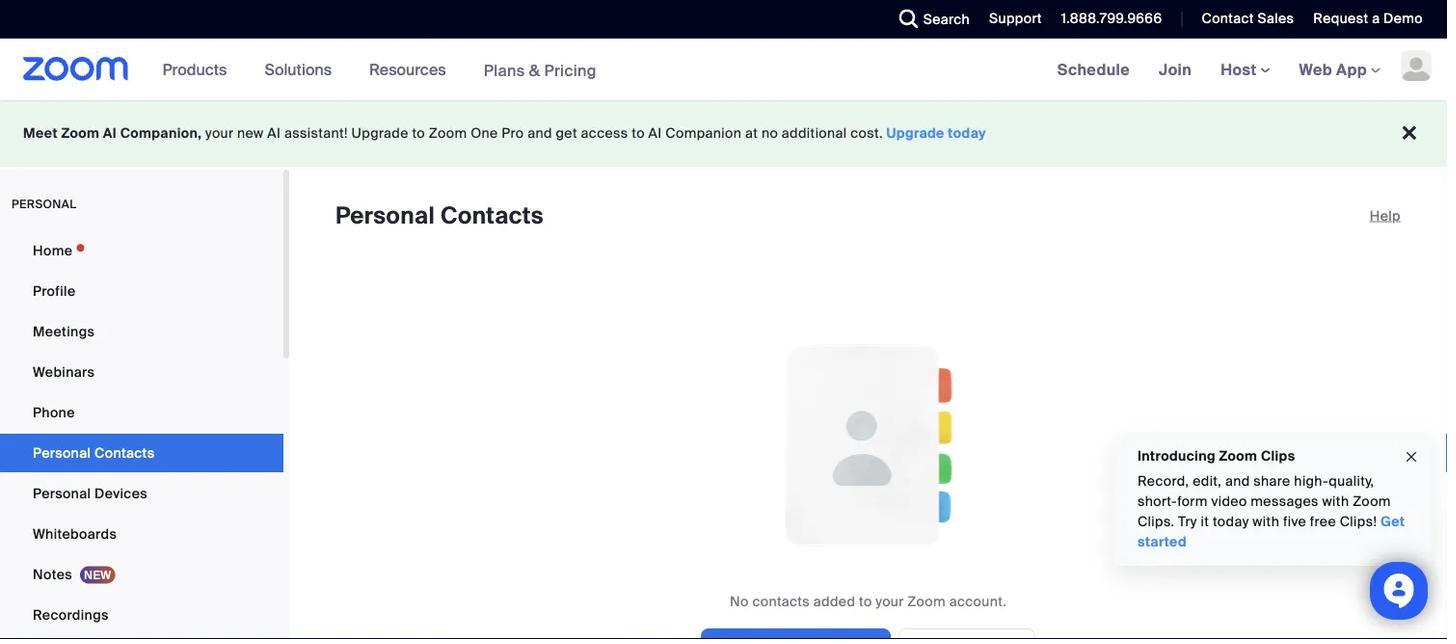 Task type: vqa. For each thing, say whether or not it's contained in the screenshot.
the top With
yes



Task type: locate. For each thing, give the bounding box(es) containing it.
added
[[814, 593, 856, 611]]

0 vertical spatial your
[[206, 124, 234, 142]]

help link
[[1370, 201, 1401, 231]]

0 vertical spatial with
[[1323, 493, 1350, 511]]

personal menu menu
[[0, 231, 284, 639]]

your
[[206, 124, 234, 142], [876, 593, 904, 611]]

contacts
[[441, 201, 544, 231], [95, 444, 155, 462]]

webinars
[[33, 363, 95, 381]]

0 vertical spatial contacts
[[441, 201, 544, 231]]

profile picture image
[[1401, 50, 1432, 81]]

a
[[1373, 10, 1381, 27]]

meet
[[23, 124, 58, 142]]

0 horizontal spatial upgrade
[[352, 124, 409, 142]]

request
[[1314, 10, 1369, 27]]

personal contacts link
[[0, 434, 284, 473]]

1 ai from the left
[[103, 124, 117, 142]]

started
[[1138, 533, 1187, 551]]

1 horizontal spatial ai
[[267, 124, 281, 142]]

companion
[[666, 124, 742, 142]]

support link
[[975, 0, 1047, 39], [990, 10, 1042, 27]]

your inside meet zoom ai companion, footer
[[206, 124, 234, 142]]

personal devices
[[33, 485, 148, 503]]

your left new on the left
[[206, 124, 234, 142]]

1.888.799.9666 button up the schedule
[[1047, 0, 1168, 39]]

recordings link
[[0, 596, 284, 635]]

whiteboards
[[33, 525, 117, 543]]

video
[[1212, 493, 1248, 511]]

0 vertical spatial personal contacts
[[336, 201, 544, 231]]

2 upgrade from the left
[[887, 124, 945, 142]]

2 ai from the left
[[267, 124, 281, 142]]

1 vertical spatial today
[[1213, 513, 1250, 531]]

meetings navigation
[[1043, 39, 1448, 102]]

and up the video
[[1226, 473, 1251, 490]]

contacts up devices
[[95, 444, 155, 462]]

host
[[1221, 59, 1261, 80]]

1 vertical spatial your
[[876, 593, 904, 611]]

1.888.799.9666 button
[[1047, 0, 1168, 39], [1062, 10, 1163, 27]]

and
[[528, 124, 553, 142], [1226, 473, 1251, 490]]

1 horizontal spatial with
[[1323, 493, 1350, 511]]

introducing zoom clips
[[1138, 447, 1296, 465]]

short-
[[1138, 493, 1178, 511]]

search
[[924, 10, 970, 28]]

1 vertical spatial contacts
[[95, 444, 155, 462]]

2 vertical spatial personal
[[33, 485, 91, 503]]

1.888.799.9666
[[1062, 10, 1163, 27]]

try
[[1179, 513, 1198, 531]]

ai right new on the left
[[267, 124, 281, 142]]

1 horizontal spatial upgrade
[[887, 124, 945, 142]]

profile
[[33, 282, 76, 300]]

1 horizontal spatial today
[[1213, 513, 1250, 531]]

profile link
[[0, 272, 284, 311]]

0 vertical spatial personal
[[336, 201, 435, 231]]

ai left companion
[[649, 124, 662, 142]]

your for to
[[876, 593, 904, 611]]

contacts inside personal menu menu
[[95, 444, 155, 462]]

with down 'messages'
[[1253, 513, 1280, 531]]

pricing
[[544, 60, 597, 80]]

get
[[1381, 513, 1406, 531]]

0 horizontal spatial your
[[206, 124, 234, 142]]

get started
[[1138, 513, 1406, 551]]

0 horizontal spatial personal contacts
[[33, 444, 155, 462]]

to right "access"
[[632, 124, 645, 142]]

1 horizontal spatial and
[[1226, 473, 1251, 490]]

plans & pricing
[[484, 60, 597, 80]]

meetings
[[33, 323, 95, 340]]

get
[[556, 124, 578, 142]]

your right added
[[876, 593, 904, 611]]

ai left 'companion,'
[[103, 124, 117, 142]]

it
[[1201, 513, 1210, 531]]

new
[[237, 124, 264, 142]]

phone
[[33, 404, 75, 422]]

zoom
[[61, 124, 100, 142], [429, 124, 467, 142], [1220, 447, 1258, 465], [1353, 493, 1392, 511], [908, 593, 946, 611]]

2 horizontal spatial ai
[[649, 124, 662, 142]]

0 horizontal spatial add image
[[717, 635, 730, 639]]

0 horizontal spatial contacts
[[95, 444, 155, 462]]

products button
[[163, 39, 236, 100]]

personal for personal contacts link
[[33, 444, 91, 462]]

add image down the no contacts added to your zoom account.
[[915, 636, 929, 639]]

personal contacts up personal devices
[[33, 444, 155, 462]]

1.888.799.9666 button up the schedule link
[[1062, 10, 1163, 27]]

and inside record, edit, and share high-quality, short-form video messages with zoom clips. try it today with five free clips!
[[1226, 473, 1251, 490]]

clips.
[[1138, 513, 1175, 531]]

0 horizontal spatial today
[[948, 124, 987, 142]]

1 vertical spatial and
[[1226, 473, 1251, 490]]

pro
[[502, 124, 524, 142]]

whiteboards link
[[0, 515, 284, 554]]

contacts
[[753, 593, 810, 611]]

banner containing products
[[0, 39, 1448, 102]]

no
[[730, 593, 749, 611]]

0 vertical spatial and
[[528, 124, 553, 142]]

personal contacts
[[336, 201, 544, 231], [33, 444, 155, 462]]

0 horizontal spatial ai
[[103, 124, 117, 142]]

edit,
[[1193, 473, 1222, 490]]

webinars link
[[0, 353, 284, 392]]

high-
[[1295, 473, 1329, 490]]

0 horizontal spatial and
[[528, 124, 553, 142]]

to down resources dropdown button
[[412, 124, 425, 142]]

close image
[[1404, 446, 1420, 468]]

companion,
[[120, 124, 202, 142]]

at
[[746, 124, 758, 142]]

share
[[1254, 473, 1291, 490]]

with up free
[[1323, 493, 1350, 511]]

1 vertical spatial personal contacts
[[33, 444, 155, 462]]

resources button
[[369, 39, 455, 100]]

to
[[412, 124, 425, 142], [632, 124, 645, 142], [859, 593, 873, 611]]

0 vertical spatial today
[[948, 124, 987, 142]]

app
[[1337, 59, 1368, 80]]

today
[[948, 124, 987, 142], [1213, 513, 1250, 531]]

demo
[[1384, 10, 1424, 27]]

contacts down one
[[441, 201, 544, 231]]

upgrade today link
[[887, 124, 987, 142]]

with
[[1323, 493, 1350, 511], [1253, 513, 1280, 531]]

contact sales
[[1202, 10, 1295, 27]]

zoom up clips!
[[1353, 493, 1392, 511]]

meetings link
[[0, 313, 284, 351]]

upgrade down product information navigation
[[352, 124, 409, 142]]

join link
[[1145, 39, 1207, 100]]

personal for personal devices link
[[33, 485, 91, 503]]

add image down no at the bottom of the page
[[717, 635, 730, 639]]

contact sales link
[[1188, 0, 1300, 39], [1202, 10, 1295, 27]]

request a demo link
[[1300, 0, 1448, 39], [1314, 10, 1424, 27]]

personal
[[336, 201, 435, 231], [33, 444, 91, 462], [33, 485, 91, 503]]

add image
[[717, 635, 730, 639], [915, 636, 929, 639]]

upgrade
[[352, 124, 409, 142], [887, 124, 945, 142]]

ai
[[103, 124, 117, 142], [267, 124, 281, 142], [649, 124, 662, 142]]

to right added
[[859, 593, 873, 611]]

devices
[[95, 485, 148, 503]]

personal contacts down one
[[336, 201, 544, 231]]

1 horizontal spatial your
[[876, 593, 904, 611]]

0 horizontal spatial with
[[1253, 513, 1280, 531]]

1 vertical spatial personal
[[33, 444, 91, 462]]

and left 'get'
[[528, 124, 553, 142]]

access
[[581, 124, 628, 142]]

cost.
[[851, 124, 883, 142]]

search button
[[885, 0, 975, 39]]

1 horizontal spatial contacts
[[441, 201, 544, 231]]

upgrade right cost.
[[887, 124, 945, 142]]

banner
[[0, 39, 1448, 102]]



Task type: describe. For each thing, give the bounding box(es) containing it.
phone link
[[0, 394, 284, 432]]

plans
[[484, 60, 525, 80]]

contact
[[1202, 10, 1255, 27]]

1 vertical spatial with
[[1253, 513, 1280, 531]]

product information navigation
[[148, 39, 611, 102]]

home link
[[0, 231, 284, 270]]

additional
[[782, 124, 847, 142]]

no contacts added to your zoom account.
[[730, 593, 1007, 611]]

resources
[[369, 59, 446, 80]]

account.
[[950, 593, 1007, 611]]

get started link
[[1138, 513, 1406, 551]]

request a demo
[[1314, 10, 1424, 27]]

five
[[1284, 513, 1307, 531]]

zoom left "account."
[[908, 593, 946, 611]]

join
[[1159, 59, 1192, 80]]

home
[[33, 242, 73, 259]]

support
[[990, 10, 1042, 27]]

recordings
[[33, 606, 109, 624]]

introducing
[[1138, 447, 1216, 465]]

meet zoom ai companion, your new ai assistant! upgrade to zoom one pro and get access to ai companion at no additional cost. upgrade today
[[23, 124, 987, 142]]

zoom left clips in the bottom of the page
[[1220, 447, 1258, 465]]

zoom left one
[[429, 124, 467, 142]]

record, edit, and share high-quality, short-form video messages with zoom clips. try it today with five free clips!
[[1138, 473, 1392, 531]]

clips!
[[1340, 513, 1378, 531]]

notes
[[33, 566, 72, 584]]

zoom logo image
[[23, 57, 129, 81]]

no
[[762, 124, 778, 142]]

web app button
[[1300, 59, 1381, 80]]

1 horizontal spatial personal contacts
[[336, 201, 544, 231]]

today inside record, edit, and share high-quality, short-form video messages with zoom clips. try it today with five free clips!
[[1213, 513, 1250, 531]]

host button
[[1221, 59, 1271, 80]]

free
[[1311, 513, 1337, 531]]

schedule link
[[1043, 39, 1145, 100]]

notes link
[[0, 556, 284, 594]]

quality,
[[1329, 473, 1375, 490]]

your for companion,
[[206, 124, 234, 142]]

1 horizontal spatial to
[[632, 124, 645, 142]]

solutions
[[265, 59, 332, 80]]

record,
[[1138, 473, 1190, 490]]

personal contacts inside personal menu menu
[[33, 444, 155, 462]]

zoom right meet
[[61, 124, 100, 142]]

1 horizontal spatial add image
[[915, 636, 929, 639]]

one
[[471, 124, 498, 142]]

zoom inside record, edit, and share high-quality, short-form video messages with zoom clips. try it today with five free clips!
[[1353, 493, 1392, 511]]

and inside meet zoom ai companion, footer
[[528, 124, 553, 142]]

form
[[1178, 493, 1208, 511]]

sales
[[1258, 10, 1295, 27]]

schedule
[[1058, 59, 1130, 80]]

today inside meet zoom ai companion, footer
[[948, 124, 987, 142]]

assistant!
[[285, 124, 348, 142]]

web
[[1300, 59, 1333, 80]]

2 horizontal spatial to
[[859, 593, 873, 611]]

meet zoom ai companion, footer
[[0, 100, 1448, 167]]

0 horizontal spatial to
[[412, 124, 425, 142]]

web app
[[1300, 59, 1368, 80]]

&
[[529, 60, 540, 80]]

personal
[[12, 197, 77, 212]]

personal devices link
[[0, 475, 284, 513]]

products
[[163, 59, 227, 80]]

clips
[[1261, 447, 1296, 465]]

help
[[1370, 207, 1401, 225]]

messages
[[1251, 493, 1319, 511]]

1 upgrade from the left
[[352, 124, 409, 142]]

solutions button
[[265, 39, 341, 100]]

3 ai from the left
[[649, 124, 662, 142]]



